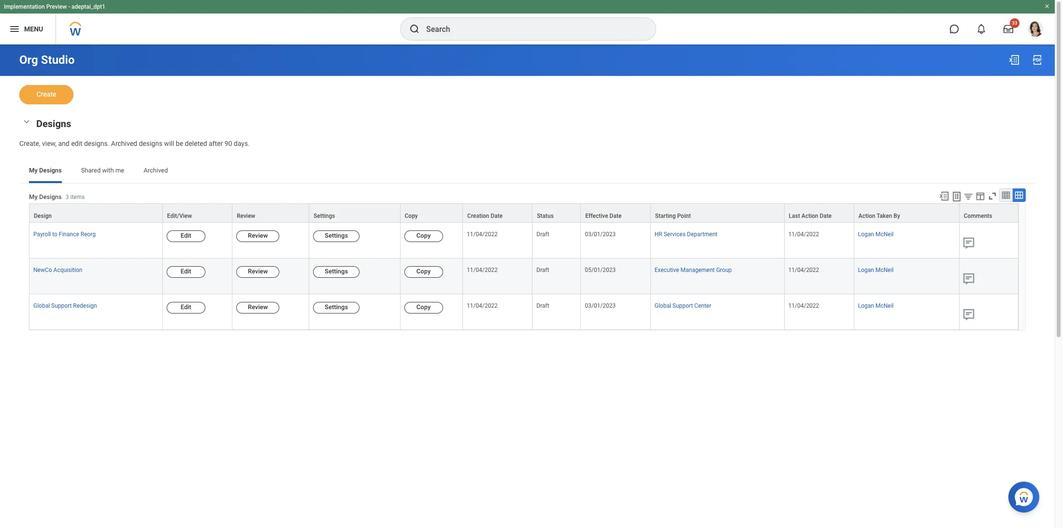 Task type: locate. For each thing, give the bounding box(es) containing it.
0 horizontal spatial support
[[51, 302, 72, 309]]

1 vertical spatial logan
[[858, 267, 874, 273]]

1 global from the left
[[33, 302, 50, 309]]

designs left the 3
[[39, 193, 62, 201]]

1 vertical spatial designs
[[39, 167, 62, 174]]

0 vertical spatial mcneil
[[876, 231, 894, 238]]

3 date from the left
[[820, 213, 832, 219]]

action left taken
[[859, 213, 875, 219]]

archived inside designs 'group'
[[111, 140, 137, 147]]

2 support from the left
[[673, 302, 693, 309]]

tab list containing my designs
[[19, 160, 1036, 183]]

status button
[[533, 204, 581, 222]]

1 vertical spatial activity stream image
[[961, 307, 976, 322]]

my for my designs 3 items
[[29, 193, 38, 201]]

0 vertical spatial archived
[[111, 140, 137, 147]]

support left center
[[673, 302, 693, 309]]

close environment banner image
[[1044, 3, 1050, 9]]

3 copy button from the top
[[404, 302, 443, 314]]

1 vertical spatial logan mcneil
[[858, 267, 894, 273]]

designs for my designs 3 items
[[39, 193, 62, 201]]

1 support from the left
[[51, 302, 72, 309]]

executive management group link
[[655, 265, 732, 273]]

after
[[209, 140, 223, 147]]

2 my from the top
[[29, 193, 38, 201]]

review button for global support redesign
[[236, 302, 280, 314]]

1 mcneil from the top
[[876, 231, 894, 238]]

review for review popup button
[[237, 213, 255, 219]]

2 vertical spatial edit
[[181, 303, 191, 311]]

1 row from the top
[[29, 203, 1019, 223]]

review for review button related to payroll to finance reorg
[[248, 232, 268, 239]]

2 draft from the top
[[537, 267, 549, 273]]

logan mcneil link for hr services department
[[858, 229, 894, 238]]

1 vertical spatial edit button
[[167, 266, 205, 278]]

1 draft from the top
[[537, 231, 549, 238]]

row
[[29, 203, 1019, 223], [29, 223, 1019, 258], [29, 258, 1019, 294], [29, 294, 1019, 330]]

logan for global support center
[[858, 302, 874, 309]]

draft
[[537, 231, 549, 238], [537, 267, 549, 273], [537, 302, 549, 309]]

1 action from the left
[[802, 213, 818, 219]]

be
[[176, 140, 183, 147]]

03/01/2023 down effective date
[[585, 231, 616, 238]]

support
[[51, 302, 72, 309], [673, 302, 693, 309]]

implementation preview -   adeptai_dpt1
[[4, 3, 105, 10]]

export to excel image left view printable version (pdf) "icon"
[[1008, 54, 1020, 66]]

2 logan mcneil link from the top
[[858, 265, 894, 273]]

settings button for payroll to finance reorg
[[313, 230, 360, 242]]

1 logan mcneil link from the top
[[858, 229, 894, 238]]

-
[[68, 3, 70, 10]]

1 vertical spatial mcneil
[[876, 267, 894, 273]]

1 edit from the top
[[181, 232, 191, 239]]

1 vertical spatial draft
[[537, 267, 549, 273]]

4 row from the top
[[29, 294, 1019, 330]]

2 logan from the top
[[858, 267, 874, 273]]

redesign
[[73, 302, 97, 309]]

copy button
[[404, 230, 443, 242], [404, 266, 443, 278], [404, 302, 443, 314]]

3 logan mcneil link from the top
[[858, 301, 894, 309]]

settings button
[[313, 230, 360, 242], [313, 266, 360, 278], [313, 302, 360, 314]]

2 action from the left
[[859, 213, 875, 219]]

view,
[[42, 140, 57, 147]]

last
[[789, 213, 800, 219]]

1 edit button from the top
[[167, 230, 205, 242]]

implementation
[[4, 3, 45, 10]]

1 horizontal spatial action
[[859, 213, 875, 219]]

0 vertical spatial settings button
[[313, 230, 360, 242]]

last action date
[[789, 213, 832, 219]]

archived down 'designs' at the left of page
[[144, 167, 168, 174]]

1 03/01/2023 from the top
[[585, 231, 616, 238]]

1 vertical spatial export to excel image
[[939, 191, 950, 201]]

fullscreen image
[[987, 191, 998, 201]]

1 logan mcneil from the top
[[858, 231, 894, 238]]

copy button for hr services department
[[404, 230, 443, 242]]

2 edit button from the top
[[167, 266, 205, 278]]

settings
[[314, 213, 335, 219], [325, 232, 348, 239], [325, 268, 348, 275], [325, 303, 348, 311]]

status
[[537, 213, 554, 219]]

3 settings button from the top
[[313, 302, 360, 314]]

logan for executive management group
[[858, 267, 874, 273]]

1 vertical spatial my
[[29, 193, 38, 201]]

deleted
[[185, 140, 207, 147]]

my up design
[[29, 193, 38, 201]]

adeptai_dpt1
[[72, 3, 105, 10]]

tab list
[[19, 160, 1036, 183]]

mcneil
[[876, 231, 894, 238], [876, 267, 894, 273], [876, 302, 894, 309]]

0 vertical spatial logan
[[858, 231, 874, 238]]

1 settings button from the top
[[313, 230, 360, 242]]

my designs 3 items
[[29, 193, 85, 201]]

expand table image
[[1014, 190, 1024, 200]]

0 vertical spatial logan mcneil
[[858, 231, 894, 238]]

support for center
[[673, 302, 693, 309]]

2 03/01/2023 from the top
[[585, 302, 616, 309]]

support left redesign
[[51, 302, 72, 309]]

0 vertical spatial review button
[[236, 230, 280, 242]]

2 vertical spatial copy button
[[404, 302, 443, 314]]

will
[[164, 140, 174, 147]]

0 horizontal spatial export to excel image
[[939, 191, 950, 201]]

0 vertical spatial 03/01/2023
[[585, 231, 616, 238]]

date for creation date
[[491, 213, 503, 219]]

mcneil for global support center
[[876, 302, 894, 309]]

1 vertical spatial logan mcneil link
[[858, 265, 894, 273]]

activity stream image
[[961, 272, 976, 286], [961, 307, 976, 322]]

designs for my designs
[[39, 167, 62, 174]]

1 vertical spatial copy button
[[404, 266, 443, 278]]

1 copy button from the top
[[404, 230, 443, 242]]

0 vertical spatial export to excel image
[[1008, 54, 1020, 66]]

1 review button from the top
[[236, 230, 280, 242]]

date right the "effective"
[[610, 213, 622, 219]]

creation date button
[[463, 204, 532, 222]]

copy for copy popup button
[[405, 213, 418, 219]]

3 logan mcneil from the top
[[858, 302, 894, 309]]

1 date from the left
[[491, 213, 503, 219]]

date right last
[[820, 213, 832, 219]]

draft for hr services department
[[537, 231, 549, 238]]

review for global support redesign's review button
[[248, 303, 268, 311]]

1 horizontal spatial support
[[673, 302, 693, 309]]

1 logan from the top
[[858, 231, 874, 238]]

1 vertical spatial settings button
[[313, 266, 360, 278]]

2 vertical spatial logan mcneil link
[[858, 301, 894, 309]]

2 vertical spatial review button
[[236, 302, 280, 314]]

activity stream image for executive management group
[[961, 272, 976, 286]]

archived
[[111, 140, 137, 147], [144, 167, 168, 174]]

hr services department
[[655, 231, 718, 238]]

copy for global support center's copy button
[[416, 303, 431, 311]]

2 horizontal spatial date
[[820, 213, 832, 219]]

review button
[[232, 204, 309, 222]]

export to excel image left export to worksheets image
[[939, 191, 950, 201]]

export to worksheets image
[[951, 191, 963, 202]]

Search Workday  search field
[[426, 18, 636, 40]]

0 vertical spatial edit button
[[167, 230, 205, 242]]

1 horizontal spatial date
[[610, 213, 622, 219]]

03/01/2023
[[585, 231, 616, 238], [585, 302, 616, 309]]

comments
[[964, 213, 992, 219]]

studio
[[41, 53, 75, 67]]

center
[[694, 302, 711, 309]]

1 my from the top
[[29, 167, 38, 174]]

finance
[[59, 231, 79, 238]]

designs group
[[19, 116, 1036, 148]]

1 horizontal spatial export to excel image
[[1008, 54, 1020, 66]]

3 edit button from the top
[[167, 302, 205, 314]]

action right last
[[802, 213, 818, 219]]

0 horizontal spatial action
[[802, 213, 818, 219]]

edit
[[181, 232, 191, 239], [181, 268, 191, 275], [181, 303, 191, 311]]

hr services department link
[[655, 229, 718, 238]]

designs down view,
[[39, 167, 62, 174]]

logan
[[858, 231, 874, 238], [858, 267, 874, 273], [858, 302, 874, 309]]

date right creation
[[491, 213, 503, 219]]

2 activity stream image from the top
[[961, 307, 976, 322]]

designs inside 'group'
[[36, 118, 71, 130]]

2 date from the left
[[610, 213, 622, 219]]

1 vertical spatial edit
[[181, 268, 191, 275]]

2 vertical spatial mcneil
[[876, 302, 894, 309]]

0 vertical spatial edit
[[181, 232, 191, 239]]

settings for second settings button
[[325, 268, 348, 275]]

1 horizontal spatial global
[[655, 302, 671, 309]]

edit for global support redesign
[[181, 303, 191, 311]]

action inside popup button
[[802, 213, 818, 219]]

global down the executive
[[655, 302, 671, 309]]

2 mcneil from the top
[[876, 267, 894, 273]]

org studio
[[19, 53, 75, 67]]

global
[[33, 302, 50, 309], [655, 302, 671, 309]]

mcneil for hr services department
[[876, 231, 894, 238]]

2 vertical spatial edit button
[[167, 302, 205, 314]]

logan mcneil
[[858, 231, 894, 238], [858, 267, 894, 273], [858, 302, 894, 309]]

click to view/edit grid preferences image
[[975, 191, 986, 201]]

create button
[[19, 85, 73, 104]]

1 horizontal spatial archived
[[144, 167, 168, 174]]

05/01/2023
[[585, 267, 616, 273]]

table image
[[1001, 190, 1011, 200]]

settings button for global support redesign
[[313, 302, 360, 314]]

03/01/2023 for hr services department
[[585, 231, 616, 238]]

effective date
[[585, 213, 622, 219]]

3 mcneil from the top
[[876, 302, 894, 309]]

designs up view,
[[36, 118, 71, 130]]

3 draft from the top
[[537, 302, 549, 309]]

logan mcneil link
[[858, 229, 894, 238], [858, 265, 894, 273], [858, 301, 894, 309]]

3 review button from the top
[[236, 302, 280, 314]]

create,
[[19, 140, 40, 147]]

design button
[[29, 204, 162, 222]]

0 vertical spatial logan mcneil link
[[858, 229, 894, 238]]

reorg
[[81, 231, 96, 238]]

justify image
[[9, 23, 20, 35]]

global down newco
[[33, 302, 50, 309]]

0 horizontal spatial global
[[33, 302, 50, 309]]

settings for settings button associated with global support redesign
[[325, 303, 348, 311]]

2 vertical spatial draft
[[537, 302, 549, 309]]

2 vertical spatial logan
[[858, 302, 874, 309]]

1 activity stream image from the top
[[961, 272, 976, 286]]

0 vertical spatial activity stream image
[[961, 272, 976, 286]]

archived left 'designs' at the left of page
[[111, 140, 137, 147]]

export to excel image
[[1008, 54, 1020, 66], [939, 191, 950, 201]]

settings inside popup button
[[314, 213, 335, 219]]

starting point
[[655, 213, 691, 219]]

1 vertical spatial archived
[[144, 167, 168, 174]]

acquisition
[[53, 267, 82, 273]]

2 global from the left
[[655, 302, 671, 309]]

creation
[[467, 213, 489, 219]]

comments button
[[960, 204, 1018, 222]]

review inside review popup button
[[237, 213, 255, 219]]

inbox large image
[[1004, 24, 1013, 34]]

copy inside copy popup button
[[405, 213, 418, 219]]

logan mcneil for global support center
[[858, 302, 894, 309]]

shared
[[81, 167, 101, 174]]

view printable version (pdf) image
[[1032, 54, 1043, 66]]

newco acquisition
[[33, 267, 82, 273]]

2 logan mcneil from the top
[[858, 267, 894, 273]]

review for 2nd review button
[[248, 268, 268, 275]]

0 horizontal spatial date
[[491, 213, 503, 219]]

2 vertical spatial settings button
[[313, 302, 360, 314]]

my
[[29, 167, 38, 174], [29, 193, 38, 201]]

toolbar
[[935, 188, 1026, 203]]

2 vertical spatial logan mcneil
[[858, 302, 894, 309]]

2 vertical spatial designs
[[39, 193, 62, 201]]

edit for payroll to finance reorg
[[181, 232, 191, 239]]

select to filter grid data image
[[963, 191, 974, 201]]

action
[[802, 213, 818, 219], [859, 213, 875, 219]]

0 horizontal spatial archived
[[111, 140, 137, 147]]

profile logan mcneil image
[[1028, 21, 1043, 39]]

1 vertical spatial 03/01/2023
[[585, 302, 616, 309]]

payroll to finance reorg
[[33, 231, 96, 238]]

3 logan from the top
[[858, 302, 874, 309]]

designs
[[36, 118, 71, 130], [39, 167, 62, 174], [39, 193, 62, 201]]

3 edit from the top
[[181, 303, 191, 311]]

review
[[237, 213, 255, 219], [248, 232, 268, 239], [248, 268, 268, 275], [248, 303, 268, 311]]

0 vertical spatial copy button
[[404, 230, 443, 242]]

my down create,
[[29, 167, 38, 174]]

03/01/2023 down '05/01/2023'
[[585, 302, 616, 309]]

1 vertical spatial review button
[[236, 266, 280, 278]]

payroll
[[33, 231, 51, 238]]

edit button for payroll to finance reorg
[[167, 230, 205, 242]]

11/04/2022
[[467, 231, 498, 238], [788, 231, 819, 238], [467, 267, 498, 273], [788, 267, 819, 273], [467, 302, 498, 309], [788, 302, 819, 309]]

mcneil for executive management group
[[876, 267, 894, 273]]

date inside 'popup button'
[[491, 213, 503, 219]]

review button
[[236, 230, 280, 242], [236, 266, 280, 278], [236, 302, 280, 314]]

copy
[[405, 213, 418, 219], [416, 232, 431, 239], [416, 268, 431, 275], [416, 303, 431, 311]]

designs
[[139, 140, 162, 147]]

0 vertical spatial draft
[[537, 231, 549, 238]]

90
[[225, 140, 232, 147]]

my for my designs
[[29, 167, 38, 174]]

preview
[[46, 3, 67, 10]]

0 vertical spatial designs
[[36, 118, 71, 130]]

0 vertical spatial my
[[29, 167, 38, 174]]

days.
[[234, 140, 250, 147]]



Task type: describe. For each thing, give the bounding box(es) containing it.
menu button
[[0, 14, 56, 44]]

my designs
[[29, 167, 62, 174]]

draft for executive management group
[[537, 267, 549, 273]]

edit
[[71, 140, 82, 147]]

creation date
[[467, 213, 503, 219]]

global for global support center
[[655, 302, 671, 309]]

global support redesign link
[[33, 301, 97, 309]]

draft for global support center
[[537, 302, 549, 309]]

global support center link
[[655, 301, 711, 309]]

2 row from the top
[[29, 223, 1019, 258]]

executive
[[655, 267, 679, 273]]

newco acquisition link
[[33, 265, 82, 273]]

department
[[687, 231, 718, 238]]

last action date button
[[785, 204, 854, 222]]

point
[[677, 213, 691, 219]]

search image
[[409, 23, 420, 35]]

and
[[58, 140, 69, 147]]

effective
[[585, 213, 608, 219]]

logan for hr services department
[[858, 231, 874, 238]]

2 review button from the top
[[236, 266, 280, 278]]

toolbar inside org studio main content
[[935, 188, 1026, 203]]

logan mcneil link for global support center
[[858, 301, 894, 309]]

hr
[[655, 231, 662, 238]]

management
[[681, 267, 715, 273]]

global support redesign
[[33, 302, 97, 309]]

action inside 'popup button'
[[859, 213, 875, 219]]

copy for copy button related to hr services department
[[416, 232, 431, 239]]

activity stream image
[[961, 236, 976, 250]]

33
[[1012, 20, 1018, 26]]

activity stream image for global support center
[[961, 307, 976, 322]]

designs button
[[36, 118, 71, 130]]

row containing design
[[29, 203, 1019, 223]]

edit/view
[[167, 213, 192, 219]]

global for global support redesign
[[33, 302, 50, 309]]

create, view, and edit designs. archived designs will be deleted after 90 days.
[[19, 140, 250, 147]]

edit button for global support redesign
[[167, 302, 205, 314]]

export to excel image for export to worksheets image
[[939, 191, 950, 201]]

menu
[[24, 25, 43, 33]]

design
[[34, 213, 52, 219]]

newco
[[33, 267, 52, 273]]

create
[[36, 90, 56, 98]]

notifications large image
[[977, 24, 986, 34]]

starting point button
[[651, 204, 784, 222]]

by
[[894, 213, 900, 219]]

items
[[70, 194, 85, 201]]

settings for settings popup button
[[314, 213, 335, 219]]

export to excel image for view printable version (pdf) "icon"
[[1008, 54, 1020, 66]]

copy button
[[400, 204, 462, 222]]

review button for payroll to finance reorg
[[236, 230, 280, 242]]

action taken by
[[859, 213, 900, 219]]

support for redesign
[[51, 302, 72, 309]]

org
[[19, 53, 38, 67]]

services
[[664, 231, 686, 238]]

2 settings button from the top
[[313, 266, 360, 278]]

logan mcneil for hr services department
[[858, 231, 894, 238]]

tab list inside org studio main content
[[19, 160, 1036, 183]]

org studio main content
[[0, 44, 1055, 365]]

taken
[[877, 213, 892, 219]]

executive management group
[[655, 267, 732, 273]]

with
[[102, 167, 114, 174]]

menu banner
[[0, 0, 1055, 44]]

3
[[66, 194, 69, 201]]

edit/view button
[[163, 204, 232, 222]]

2 edit from the top
[[181, 268, 191, 275]]

settings for payroll to finance reorg's settings button
[[325, 232, 348, 239]]

3 row from the top
[[29, 258, 1019, 294]]

copy for 2nd copy button from the top
[[416, 268, 431, 275]]

copy button for global support center
[[404, 302, 443, 314]]

global support center
[[655, 302, 711, 309]]

group
[[716, 267, 732, 273]]

settings button
[[309, 204, 400, 222]]

me
[[115, 167, 124, 174]]

03/01/2023 for global support center
[[585, 302, 616, 309]]

starting
[[655, 213, 676, 219]]

effective date button
[[581, 204, 650, 222]]

shared with me
[[81, 167, 124, 174]]

2 copy button from the top
[[404, 266, 443, 278]]

action taken by button
[[854, 204, 959, 222]]

designs.
[[84, 140, 109, 147]]

payroll to finance reorg link
[[33, 229, 96, 238]]

date for effective date
[[610, 213, 622, 219]]

logan mcneil link for executive management group
[[858, 265, 894, 273]]

to
[[52, 231, 57, 238]]

33 button
[[998, 18, 1020, 40]]

logan mcneil for executive management group
[[858, 267, 894, 273]]

chevron down image
[[21, 118, 32, 125]]



Task type: vqa. For each thing, say whether or not it's contained in the screenshot.
Our associated with Marital
no



